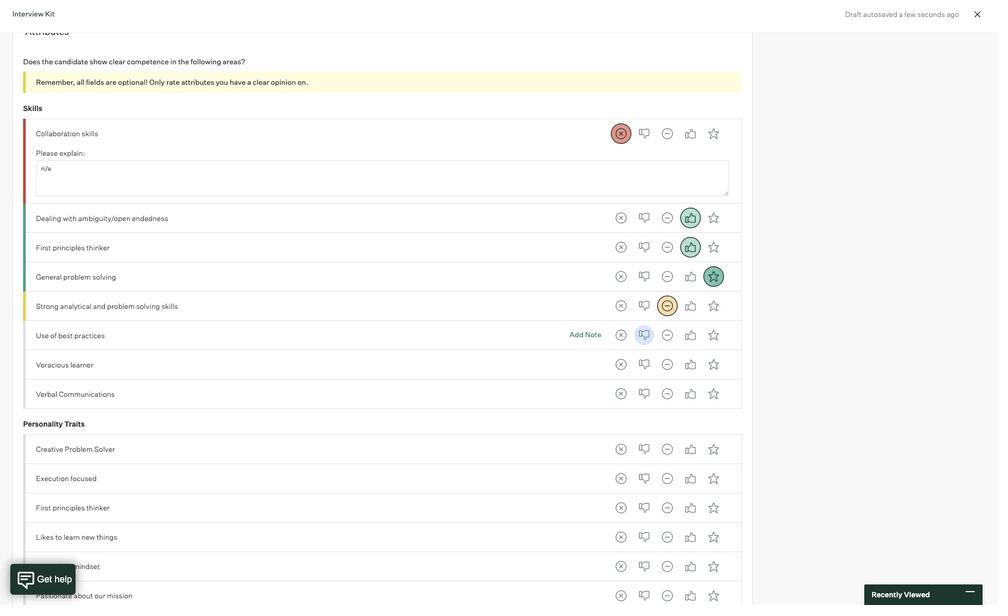 Task type: vqa. For each thing, say whether or not it's contained in the screenshot.
Greenhouse Recruiting "image"
no



Task type: locate. For each thing, give the bounding box(es) containing it.
1 definitely not image from the top
[[611, 267, 631, 287]]

execution focused
[[36, 474, 97, 483]]

the right does
[[42, 57, 53, 66]]

focused
[[70, 474, 97, 483]]

3 strong yes button from the top
[[703, 237, 724, 258]]

7 yes image from the top
[[680, 527, 701, 548]]

skills
[[23, 104, 42, 113]]

1 vertical spatial a
[[247, 78, 251, 87]]

mixed image
[[657, 123, 678, 144], [657, 237, 678, 258], [657, 267, 678, 287], [657, 296, 678, 317], [657, 325, 678, 346], [657, 469, 678, 489], [657, 527, 678, 548], [657, 557, 678, 577], [657, 586, 678, 605]]

1 vertical spatial skills
[[162, 302, 178, 310]]

problem
[[65, 445, 93, 454]]

new
[[82, 533, 95, 542]]

mindset
[[73, 562, 100, 571]]

0 horizontal spatial problem
[[63, 272, 91, 281]]

strong yes button for sixth tab list from the bottom of the page
[[703, 439, 724, 460]]

5 strong yes button from the top
[[703, 296, 724, 317]]

5 definitely not button from the top
[[611, 296, 631, 317]]

1 mixed image from the top
[[657, 208, 678, 229]]

definitely not image for 7th tab list from the top of the page
[[611, 355, 631, 375]]

traits
[[64, 420, 85, 429]]

clear right show
[[109, 57, 125, 66]]

strong yes image for execution focused
[[703, 469, 724, 489]]

0 horizontal spatial a
[[247, 78, 251, 87]]

1 horizontal spatial the
[[178, 57, 189, 66]]

1 strong yes image from the top
[[703, 123, 724, 144]]

yes button
[[680, 123, 701, 144], [680, 208, 701, 229], [680, 237, 701, 258], [680, 267, 701, 287], [680, 296, 701, 317], [680, 325, 701, 346], [680, 355, 701, 375], [680, 384, 701, 404], [680, 439, 701, 460], [680, 469, 701, 489], [680, 498, 701, 518], [680, 527, 701, 548], [680, 557, 701, 577], [680, 586, 701, 605]]

principles
[[53, 243, 85, 252], [53, 504, 85, 512]]

no button for definitely not icon associated with 14th tab list from the bottom
[[634, 123, 655, 144]]

solving up strong analytical and problem solving skills
[[92, 272, 116, 281]]

4 mixed button from the top
[[657, 267, 678, 287]]

1 definitely not image from the top
[[611, 123, 631, 144]]

principles down execution focused
[[53, 504, 85, 512]]

explain:
[[59, 149, 85, 157]]

solving right and at the left
[[136, 302, 160, 310]]

6 definitely not image from the top
[[611, 355, 631, 375]]

strong yes button for 3rd tab list from the top
[[703, 237, 724, 258]]

5 mixed button from the top
[[657, 296, 678, 317]]

4 strong yes button from the top
[[703, 267, 724, 287]]

13 mixed button from the top
[[657, 557, 678, 577]]

solving
[[92, 272, 116, 281], [136, 302, 160, 310]]

1 strong yes button from the top
[[703, 123, 724, 144]]

thinker down the dealing with ambiguity/open endedness
[[86, 243, 110, 252]]

strong yes image
[[703, 123, 724, 144], [703, 208, 724, 229], [703, 267, 724, 287], [703, 296, 724, 317], [703, 325, 724, 346], [703, 469, 724, 489], [703, 557, 724, 577]]

10 strong yes button from the top
[[703, 469, 724, 489]]

mixed button for 'no' 'button' associated with solving's definitely not image
[[657, 267, 678, 287]]

rate
[[166, 78, 180, 87]]

first for dealing with ambiguity/open endedness
[[36, 243, 51, 252]]

0 vertical spatial a
[[899, 10, 903, 19]]

a left few
[[899, 10, 903, 19]]

5 tab list from the top
[[611, 296, 724, 317]]

personality traits
[[23, 420, 85, 429]]

6 yes image from the top
[[680, 498, 701, 518]]

yes button for third definitely not button from the bottom of the page
[[680, 527, 701, 548]]

7 mixed image from the top
[[657, 527, 678, 548]]

14 tab list from the top
[[611, 586, 724, 605]]

14 yes button from the top
[[680, 586, 701, 605]]

strong yes button for ninth tab list from the bottom of the page
[[703, 325, 724, 346]]

1 no image from the top
[[634, 123, 655, 144]]

1 no image from the top
[[634, 208, 655, 229]]

5 definitely not image from the top
[[611, 325, 631, 346]]

few
[[905, 10, 916, 19]]

all
[[77, 78, 84, 87]]

no image for first principles thinker
[[634, 237, 655, 258]]

0 horizontal spatial the
[[42, 57, 53, 66]]

1 no button from the top
[[634, 123, 655, 144]]

14 strong yes button from the top
[[703, 586, 724, 605]]

a
[[899, 10, 903, 19], [247, 78, 251, 87]]

thinker
[[86, 243, 110, 252], [86, 504, 110, 512]]

strong yes image
[[703, 237, 724, 258], [703, 355, 724, 375], [703, 384, 724, 404], [703, 439, 724, 460], [703, 498, 724, 518], [703, 527, 724, 548], [703, 586, 724, 605]]

5 no image from the top
[[634, 439, 655, 460]]

6 strong yes button from the top
[[703, 325, 724, 346]]

definitely not image for 13th tab list from the bottom
[[611, 208, 631, 229]]

with
[[63, 214, 77, 223]]

4 mixed image from the top
[[657, 296, 678, 317]]

7 no button from the top
[[634, 355, 655, 375]]

definitely not image for 14th tab list from the bottom
[[611, 123, 631, 144]]

2 first from the top
[[36, 504, 51, 512]]

3 strong yes image from the top
[[703, 384, 724, 404]]

first principles thinker down with
[[36, 243, 110, 252]]

9 definitely not button from the top
[[611, 439, 631, 460]]

strong yes image for sixth tab list from the bottom of the page
[[703, 439, 724, 460]]

1 vertical spatial thinker
[[86, 504, 110, 512]]

remember, all fields are optional! only rate attributes you have a clear opinion on.
[[36, 78, 308, 87]]

3 definitely not image from the top
[[611, 237, 631, 258]]

strong yes button for 7th tab list from the top of the page
[[703, 355, 724, 375]]

no button for definitely not icon for ninth tab list from the bottom of the page
[[634, 325, 655, 346]]

autosaved
[[863, 10, 898, 19]]

2 definitely not image from the top
[[611, 208, 631, 229]]

0 vertical spatial principles
[[53, 243, 85, 252]]

1 vertical spatial clear
[[253, 78, 269, 87]]

definitely not image for solving
[[611, 267, 631, 287]]

4 tab list from the top
[[611, 267, 724, 287]]

definitely not image for 13th tab list
[[611, 557, 631, 577]]

no button for definitely not icon related to 3rd tab list from the top
[[634, 237, 655, 258]]

yes button for 8th definitely not button
[[680, 384, 701, 404]]

strong yes image for ownership mindset
[[703, 557, 724, 577]]

6 strong yes image from the top
[[703, 469, 724, 489]]

draft autosaved a few seconds ago
[[845, 10, 959, 19]]

no image
[[634, 123, 655, 144], [634, 237, 655, 258], [634, 267, 655, 287], [634, 355, 655, 375], [634, 557, 655, 577]]

mixed button for 'no' 'button' associated with definitely not image corresponding to solver
[[657, 439, 678, 460]]

general
[[36, 272, 62, 281]]

yes image for yes button related to fifth definitely not button from the bottom
[[680, 469, 701, 489]]

1 vertical spatial problem
[[107, 302, 135, 310]]

no button
[[634, 123, 655, 144], [634, 208, 655, 229], [634, 237, 655, 258], [634, 267, 655, 287], [634, 296, 655, 317], [634, 325, 655, 346], [634, 355, 655, 375], [634, 384, 655, 404], [634, 439, 655, 460], [634, 469, 655, 489], [634, 498, 655, 518], [634, 527, 655, 548], [634, 557, 655, 577], [634, 586, 655, 605]]

a right have
[[247, 78, 251, 87]]

9 mixed image from the top
[[657, 586, 678, 605]]

strong yes image for 14th tab list from the top of the page
[[703, 586, 724, 605]]

strong yes button for 13th tab list
[[703, 557, 724, 577]]

1 principles from the top
[[53, 243, 85, 252]]

11 strong yes button from the top
[[703, 498, 724, 518]]

8 strong yes button from the top
[[703, 384, 724, 404]]

9 yes button from the top
[[680, 439, 701, 460]]

8 definitely not image from the top
[[611, 498, 631, 518]]

0 vertical spatial first principles thinker
[[36, 243, 110, 252]]

6 tab list from the top
[[611, 325, 724, 346]]

11 yes button from the top
[[680, 498, 701, 518]]

skills
[[82, 129, 98, 138], [162, 302, 178, 310]]

0 vertical spatial solving
[[92, 272, 116, 281]]

0 vertical spatial clear
[[109, 57, 125, 66]]

14 no button from the top
[[634, 586, 655, 605]]

no button for definitely not icon for 11th tab list from the top of the page
[[634, 498, 655, 518]]

mixed button for 'no' 'button' for definitely not image for learn
[[657, 527, 678, 548]]

6 mixed button from the top
[[657, 325, 678, 346]]

2 definitely not image from the top
[[611, 439, 631, 460]]

4 mixed image from the top
[[657, 439, 678, 460]]

first down dealing
[[36, 243, 51, 252]]

2 mixed image from the top
[[657, 237, 678, 258]]

7 no image from the top
[[634, 498, 655, 518]]

problem right general
[[63, 272, 91, 281]]

9 definitely not image from the top
[[611, 557, 631, 577]]

6 strong yes image from the top
[[703, 527, 724, 548]]

no button for definitely not image corresponding to solver
[[634, 439, 655, 460]]

principles down with
[[53, 243, 85, 252]]

mixed button for 'no' 'button' for definitely not icon corresponding to 13th tab list from the bottom
[[657, 208, 678, 229]]

optional!
[[118, 78, 148, 87]]

thinker up the 'things'
[[86, 504, 110, 512]]

add note
[[570, 330, 601, 339]]

the
[[42, 57, 53, 66], [178, 57, 189, 66]]

4 no image from the top
[[634, 384, 655, 404]]

12 tab list from the top
[[611, 527, 724, 548]]

mixed button for definitely not icon for 5th tab list from the top's 'no' 'button'
[[657, 296, 678, 317]]

definitely not image for eighth tab list
[[611, 384, 631, 404]]

8 tab list from the top
[[611, 384, 724, 404]]

communications
[[59, 390, 115, 398]]

first up likes
[[36, 504, 51, 512]]

5 definitely not image from the top
[[611, 586, 631, 605]]

yes button for 9th definitely not button from the bottom of the page
[[680, 325, 701, 346]]

8 no button from the top
[[634, 384, 655, 404]]

definitely not button
[[611, 123, 631, 144], [611, 208, 631, 229], [611, 237, 631, 258], [611, 267, 631, 287], [611, 296, 631, 317], [611, 325, 631, 346], [611, 355, 631, 375], [611, 384, 631, 404], [611, 439, 631, 460], [611, 469, 631, 489], [611, 498, 631, 518], [611, 527, 631, 548], [611, 557, 631, 577], [611, 586, 631, 605]]

mixed button for 'no' 'button' for definitely not icon associated with 7th tab list from the top of the page
[[657, 355, 678, 375]]

attributes
[[181, 78, 214, 87]]

candidate
[[54, 57, 88, 66]]

8 yes button from the top
[[680, 384, 701, 404]]

3 mixed image from the top
[[657, 267, 678, 287]]

8 no image from the top
[[634, 527, 655, 548]]

thinker for solving
[[86, 243, 110, 252]]

0 horizontal spatial clear
[[109, 57, 125, 66]]

8 mixed button from the top
[[657, 384, 678, 404]]

5 mixed image from the top
[[657, 325, 678, 346]]

1 vertical spatial first principles thinker
[[36, 504, 110, 512]]

ambiguity/open
[[78, 214, 130, 223]]

about
[[74, 592, 93, 600]]

1 yes image from the top
[[680, 237, 701, 258]]

clear
[[109, 57, 125, 66], [253, 78, 269, 87]]

mixed image for execution focused
[[657, 469, 678, 489]]

1 vertical spatial principles
[[53, 504, 85, 512]]

our
[[95, 592, 105, 600]]

0 vertical spatial thinker
[[86, 243, 110, 252]]

dealing with ambiguity/open endedness
[[36, 214, 168, 223]]

5 no button from the top
[[634, 296, 655, 317]]

the right in
[[178, 57, 189, 66]]

interview kit
[[12, 9, 55, 18]]

opinion
[[271, 78, 296, 87]]

strong yes button for 11th tab list from the top of the page
[[703, 498, 724, 518]]

definitely not image for solver
[[611, 439, 631, 460]]

definitely not image
[[611, 123, 631, 144], [611, 208, 631, 229], [611, 237, 631, 258], [611, 296, 631, 317], [611, 325, 631, 346], [611, 355, 631, 375], [611, 384, 631, 404], [611, 498, 631, 518], [611, 557, 631, 577]]

first principles thinker
[[36, 243, 110, 252], [36, 504, 110, 512]]

mixed button
[[657, 123, 678, 144], [657, 208, 678, 229], [657, 237, 678, 258], [657, 267, 678, 287], [657, 296, 678, 317], [657, 325, 678, 346], [657, 355, 678, 375], [657, 384, 678, 404], [657, 439, 678, 460], [657, 469, 678, 489], [657, 498, 678, 518], [657, 527, 678, 548], [657, 557, 678, 577], [657, 586, 678, 605]]

mixed image
[[657, 208, 678, 229], [657, 355, 678, 375], [657, 384, 678, 404], [657, 439, 678, 460], [657, 498, 678, 518]]

strong yes image for dealing with ambiguity/open endedness
[[703, 208, 724, 229]]

yes image for voracious learner
[[680, 355, 701, 375]]

4 no button from the top
[[634, 267, 655, 287]]

first
[[36, 243, 51, 252], [36, 504, 51, 512]]

yes image
[[680, 123, 701, 144], [680, 208, 701, 229], [680, 325, 701, 346], [680, 355, 701, 375], [680, 384, 701, 404], [680, 586, 701, 605]]

4 definitely not image from the top
[[611, 527, 631, 548]]

1 horizontal spatial skills
[[162, 302, 178, 310]]

clear left opinion
[[253, 78, 269, 87]]

no image for ownership mindset
[[634, 557, 655, 577]]

0 horizontal spatial skills
[[82, 129, 98, 138]]

9 mixed button from the top
[[657, 439, 678, 460]]

please
[[36, 149, 58, 157]]

1 yes image from the top
[[680, 123, 701, 144]]

yes button for 1st definitely not button from the bottom of the page
[[680, 586, 701, 605]]

no button for definitely not icon for 5th tab list from the top
[[634, 296, 655, 317]]

14 mixed button from the top
[[657, 586, 678, 605]]

2 yes image from the top
[[680, 208, 701, 229]]

yes button for 8th definitely not button from the bottom of the page
[[680, 355, 701, 375]]

on.
[[298, 78, 308, 87]]

1 vertical spatial solving
[[136, 302, 160, 310]]

thinker for learn
[[86, 504, 110, 512]]

strong yes image for 7th tab list from the top of the page
[[703, 355, 724, 375]]

1 horizontal spatial clear
[[253, 78, 269, 87]]

passionate about our mission
[[36, 592, 133, 600]]

first for execution focused
[[36, 504, 51, 512]]

3 no image from the top
[[634, 325, 655, 346]]

viewed
[[904, 591, 930, 599]]

definitely not image for 5th tab list from the top
[[611, 296, 631, 317]]

mixed image for likes to learn new things
[[657, 527, 678, 548]]

2 thinker from the top
[[86, 504, 110, 512]]

4 no image from the top
[[634, 355, 655, 375]]

11 no button from the top
[[634, 498, 655, 518]]

None text field
[[36, 161, 729, 197]]

1 horizontal spatial a
[[899, 10, 903, 19]]

6 no button from the top
[[634, 325, 655, 346]]

0 vertical spatial first
[[36, 243, 51, 252]]

no image
[[634, 208, 655, 229], [634, 296, 655, 317], [634, 325, 655, 346], [634, 384, 655, 404], [634, 439, 655, 460], [634, 469, 655, 489], [634, 498, 655, 518], [634, 527, 655, 548], [634, 586, 655, 605]]

yes image
[[680, 237, 701, 258], [680, 267, 701, 287], [680, 296, 701, 317], [680, 439, 701, 460], [680, 469, 701, 489], [680, 498, 701, 518], [680, 527, 701, 548], [680, 557, 701, 577]]

1 horizontal spatial problem
[[107, 302, 135, 310]]

8 mixed image from the top
[[657, 557, 678, 577]]

mixed button for definitely not icon associated with eighth tab list's 'no' 'button'
[[657, 384, 678, 404]]

1 mixed image from the top
[[657, 123, 678, 144]]

mixed button for definitely not image associated with our's 'no' 'button'
[[657, 586, 678, 605]]

have
[[230, 78, 246, 87]]

13 no button from the top
[[634, 557, 655, 577]]

collaboration
[[36, 129, 80, 138]]

2 no image from the top
[[634, 237, 655, 258]]

yes image for yes button for sixth definitely not button from the bottom of the page
[[680, 439, 701, 460]]

strong
[[36, 302, 59, 310]]

strong yes image for strong analytical and problem solving skills
[[703, 296, 724, 317]]

strong yes button for 14th tab list from the top of the page
[[703, 586, 724, 605]]

definitely not image
[[611, 267, 631, 287], [611, 439, 631, 460], [611, 469, 631, 489], [611, 527, 631, 548], [611, 586, 631, 605]]

tab list
[[611, 123, 724, 144], [611, 208, 724, 229], [611, 237, 724, 258], [611, 267, 724, 287], [611, 296, 724, 317], [611, 325, 724, 346], [611, 355, 724, 375], [611, 384, 724, 404], [611, 439, 724, 460], [611, 469, 724, 489], [611, 498, 724, 518], [611, 527, 724, 548], [611, 557, 724, 577], [611, 586, 724, 605]]

3 yes image from the top
[[680, 296, 701, 317]]

2 strong yes image from the top
[[703, 355, 724, 375]]

2 strong yes button from the top
[[703, 208, 724, 229]]

1 yes button from the top
[[680, 123, 701, 144]]

verbal
[[36, 390, 57, 398]]

following
[[191, 57, 221, 66]]

learn
[[63, 533, 80, 542]]

principles for with
[[53, 243, 85, 252]]

definitely not image for 3rd tab list from the top
[[611, 237, 631, 258]]

1 horizontal spatial solving
[[136, 302, 160, 310]]

close image
[[972, 8, 984, 21]]

1 vertical spatial first
[[36, 504, 51, 512]]

7 mixed button from the top
[[657, 355, 678, 375]]

0 horizontal spatial solving
[[92, 272, 116, 281]]

0 vertical spatial skills
[[82, 129, 98, 138]]

seconds
[[918, 10, 945, 19]]

strong yes image for collaboration skills
[[703, 123, 724, 144]]

first principles thinker up the learn
[[36, 504, 110, 512]]

12 mixed button from the top
[[657, 527, 678, 548]]

3 mixed image from the top
[[657, 384, 678, 404]]

7 definitely not button from the top
[[611, 355, 631, 375]]

mixed image for collaboration skills
[[657, 123, 678, 144]]

problem right and at the left
[[107, 302, 135, 310]]

mixed image for passionate about our mission
[[657, 586, 678, 605]]

definitely not image for 11th tab list from the top of the page
[[611, 498, 631, 518]]

2 strong yes image from the top
[[703, 208, 724, 229]]

7 strong yes image from the top
[[703, 586, 724, 605]]

6 yes image from the top
[[680, 586, 701, 605]]

12 strong yes button from the top
[[703, 527, 724, 548]]

strong yes button
[[703, 123, 724, 144], [703, 208, 724, 229], [703, 237, 724, 258], [703, 267, 724, 287], [703, 296, 724, 317], [703, 325, 724, 346], [703, 355, 724, 375], [703, 384, 724, 404], [703, 439, 724, 460], [703, 469, 724, 489], [703, 498, 724, 518], [703, 527, 724, 548], [703, 557, 724, 577], [703, 586, 724, 605]]



Task type: describe. For each thing, give the bounding box(es) containing it.
no image for collaboration skills
[[634, 123, 655, 144]]

6 no image from the top
[[634, 469, 655, 489]]

collaboration skills
[[36, 129, 98, 138]]

mixed button for definitely not icon corresponding to 13th tab list's 'no' 'button'
[[657, 557, 678, 577]]

10 tab list from the top
[[611, 469, 724, 489]]

yes button for fifth definitely not button from the bottom
[[680, 469, 701, 489]]

solver
[[94, 445, 115, 454]]

yes image for 5th definitely not button from the top yes button
[[680, 296, 701, 317]]

learner
[[70, 360, 93, 369]]

3 tab list from the top
[[611, 237, 724, 258]]

strong yes image for 3rd tab list from the top
[[703, 237, 724, 258]]

no button for definitely not icon associated with eighth tab list
[[634, 384, 655, 404]]

mixed image for ambiguity/open
[[657, 208, 678, 229]]

of
[[50, 331, 57, 340]]

mixed image for general problem solving
[[657, 267, 678, 287]]

yes image for collaboration skills
[[680, 123, 701, 144]]

remember,
[[36, 78, 75, 87]]

strong yes image for eighth tab list
[[703, 384, 724, 404]]

to
[[55, 533, 62, 542]]

yes image for yes button corresponding to 11th definitely not button from the top of the page
[[680, 498, 701, 518]]

competence
[[127, 57, 169, 66]]

12 definitely not button from the top
[[611, 527, 631, 548]]

no image for voracious learner
[[634, 355, 655, 375]]

mixed button for 'no' 'button' corresponding to 3rd definitely not image from the bottom of the page
[[657, 469, 678, 489]]

use of best practices
[[36, 331, 105, 340]]

1 definitely not button from the top
[[611, 123, 631, 144]]

yes button for 11th definitely not button from the top of the page
[[680, 498, 701, 518]]

creative
[[36, 445, 63, 454]]

add
[[570, 330, 584, 339]]

fields
[[86, 78, 104, 87]]

2 the from the left
[[178, 57, 189, 66]]

2 mixed image from the top
[[657, 355, 678, 375]]

no button for 3rd definitely not image from the bottom of the page
[[634, 469, 655, 489]]

passionate
[[36, 592, 72, 600]]

14 definitely not button from the top
[[611, 586, 631, 605]]

strong yes button for tenth tab list from the top
[[703, 469, 724, 489]]

recently viewed
[[872, 591, 930, 599]]

first principles thinker for focused
[[36, 504, 110, 512]]

attributes
[[25, 26, 69, 37]]

no image for learn
[[634, 527, 655, 548]]

no button for definitely not icon corresponding to 13th tab list from the bottom
[[634, 208, 655, 229]]

no image for ambiguity/open
[[634, 208, 655, 229]]

5 strong yes image from the top
[[703, 325, 724, 346]]

no button for definitely not image for learn
[[634, 527, 655, 548]]

no image for general problem solving
[[634, 267, 655, 287]]

general problem solving
[[36, 272, 116, 281]]

mixed button for definitely not icon for 11th tab list from the top of the page's 'no' 'button'
[[657, 498, 678, 518]]

no button for definitely not icon corresponding to 13th tab list
[[634, 557, 655, 577]]

mission
[[107, 592, 133, 600]]

2 tab list from the top
[[611, 208, 724, 229]]

yes button for 4th definitely not button from the top
[[680, 267, 701, 287]]

definitely not image for learn
[[611, 527, 631, 548]]

analytical
[[60, 302, 92, 310]]

ago
[[947, 10, 959, 19]]

11 definitely not button from the top
[[611, 498, 631, 518]]

no button for definitely not image associated with our
[[634, 586, 655, 605]]

strong yes button for 11th tab list from the bottom
[[703, 267, 724, 287]]

principles for focused
[[53, 504, 85, 512]]

2 definitely not button from the top
[[611, 208, 631, 229]]

verbal communications
[[36, 390, 115, 398]]

use
[[36, 331, 49, 340]]

mixed image for strong analytical and problem solving skills
[[657, 296, 678, 317]]

kit
[[45, 9, 55, 18]]

mixed image for solver
[[657, 439, 678, 460]]

0 vertical spatial problem
[[63, 272, 91, 281]]

interview
[[12, 9, 44, 18]]

6 definitely not button from the top
[[611, 325, 631, 346]]

1 the from the left
[[42, 57, 53, 66]]

yes button for sixth definitely not button from the bottom of the page
[[680, 439, 701, 460]]

strong yes image for 11th tab list from the top of the page
[[703, 498, 724, 518]]

13 definitely not button from the top
[[611, 557, 631, 577]]

recently
[[872, 591, 903, 599]]

areas?
[[223, 57, 245, 66]]

9 tab list from the top
[[611, 439, 724, 460]]

11 tab list from the top
[[611, 498, 724, 518]]

things
[[97, 533, 117, 542]]

please explain:
[[36, 149, 85, 157]]

voracious learner
[[36, 360, 93, 369]]

personality
[[23, 420, 63, 429]]

note
[[585, 330, 601, 339]]

you
[[216, 78, 228, 87]]

creative problem solver
[[36, 445, 115, 454]]

add note link
[[570, 328, 601, 339]]

endedness
[[132, 214, 168, 223]]

no button for solving's definitely not image
[[634, 267, 655, 287]]

mixed image for thinker
[[657, 498, 678, 518]]

in
[[170, 57, 177, 66]]

ownership mindset
[[36, 562, 100, 571]]

does the candidate show clear competence in the following areas?
[[23, 57, 245, 66]]

yes button for 5th definitely not button from the top
[[680, 296, 701, 317]]

10 definitely not button from the top
[[611, 469, 631, 489]]

dealing
[[36, 214, 61, 223]]

voracious
[[36, 360, 69, 369]]

does
[[23, 57, 40, 66]]

no image for solver
[[634, 439, 655, 460]]

3 yes image from the top
[[680, 325, 701, 346]]

definitely not image for our
[[611, 586, 631, 605]]

strong yes image for general problem solving
[[703, 267, 724, 287]]

draft
[[845, 10, 862, 19]]

yes image for yes button associated with 13th definitely not button
[[680, 557, 701, 577]]

ownership
[[36, 562, 71, 571]]

mixed image for ownership mindset
[[657, 557, 678, 577]]

yes button for 13th definitely not button
[[680, 557, 701, 577]]

no image for and
[[634, 296, 655, 317]]

no button for definitely not icon associated with 7th tab list from the top of the page
[[634, 355, 655, 375]]

strong yes button for 14th tab list from the bottom
[[703, 123, 724, 144]]

show
[[90, 57, 107, 66]]

best
[[58, 331, 73, 340]]

no image for thinker
[[634, 498, 655, 518]]

strong yes button for eighth tab list
[[703, 384, 724, 404]]

1 tab list from the top
[[611, 123, 724, 144]]

only
[[149, 78, 165, 87]]

3 definitely not button from the top
[[611, 237, 631, 258]]

strong analytical and problem solving skills
[[36, 302, 178, 310]]

and
[[93, 302, 106, 310]]

7 tab list from the top
[[611, 355, 724, 375]]

strong yes button for 13th tab list from the bottom
[[703, 208, 724, 229]]

yes image for 4th definitely not button from the top's yes button
[[680, 267, 701, 287]]

strong yes button for 12th tab list
[[703, 527, 724, 548]]

practices
[[74, 331, 105, 340]]

mixed image for first principles thinker
[[657, 237, 678, 258]]

8 definitely not button from the top
[[611, 384, 631, 404]]

are
[[106, 78, 116, 87]]

likes
[[36, 533, 54, 542]]

mixed button for 'no' 'button' corresponding to definitely not icon associated with 14th tab list from the bottom
[[657, 123, 678, 144]]

first principles thinker for with
[[36, 243, 110, 252]]

4 definitely not button from the top
[[611, 267, 631, 287]]

yes image for dealing with ambiguity/open endedness
[[680, 208, 701, 229]]

3 definitely not image from the top
[[611, 469, 631, 489]]

13 tab list from the top
[[611, 557, 724, 577]]

likes to learn new things
[[36, 533, 117, 542]]

strong yes button for 5th tab list from the top
[[703, 296, 724, 317]]

yes image for passionate about our mission
[[680, 586, 701, 605]]

execution
[[36, 474, 69, 483]]

yes image for verbal communications
[[680, 384, 701, 404]]

strong yes image for 12th tab list
[[703, 527, 724, 548]]

yes button for third definitely not button
[[680, 237, 701, 258]]

definitely not image for ninth tab list from the bottom of the page
[[611, 325, 631, 346]]



